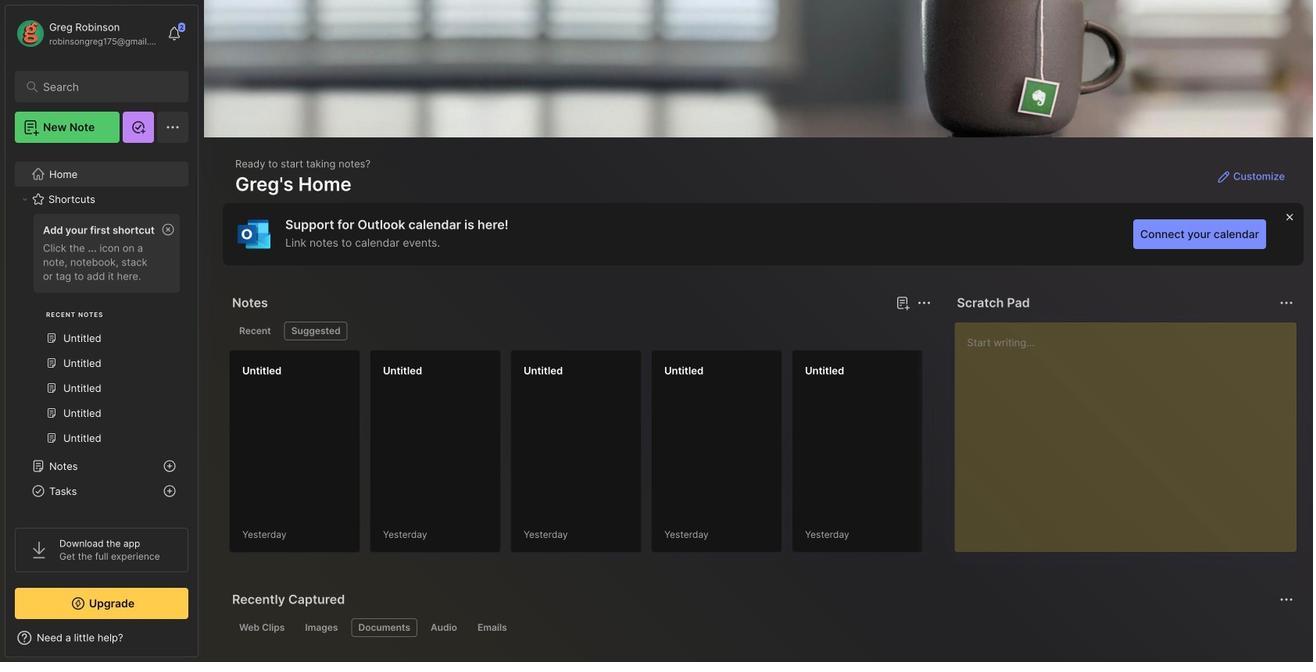 Task type: locate. For each thing, give the bounding box(es) containing it.
row group
[[229, 350, 1313, 563]]

2 tab list from the top
[[232, 619, 1291, 638]]

tab
[[232, 322, 278, 341], [284, 322, 348, 341], [232, 619, 292, 638], [298, 619, 345, 638], [351, 619, 417, 638], [424, 619, 464, 638], [471, 619, 514, 638]]

tree inside main element
[[5, 152, 198, 648]]

1 tab list from the top
[[232, 322, 929, 341]]

More actions field
[[913, 292, 935, 314], [1276, 292, 1298, 314], [1276, 589, 1298, 611]]

tree
[[5, 152, 198, 648]]

1 vertical spatial tab list
[[232, 619, 1291, 638]]

Account field
[[15, 18, 159, 49]]

0 vertical spatial tab list
[[232, 322, 929, 341]]

none search field inside main element
[[43, 77, 168, 96]]

tab list
[[232, 322, 929, 341], [232, 619, 1291, 638]]

main element
[[0, 0, 203, 663]]

None search field
[[43, 77, 168, 96]]

Search text field
[[43, 80, 168, 95]]

group inside main element
[[15, 209, 188, 460]]

group
[[15, 209, 188, 460]]

more actions image
[[915, 294, 934, 313]]



Task type: describe. For each thing, give the bounding box(es) containing it.
Start writing… text field
[[967, 323, 1296, 540]]

WHAT'S NEW field
[[5, 626, 198, 651]]

click to collapse image
[[197, 634, 209, 653]]



Task type: vqa. For each thing, say whether or not it's contained in the screenshot.
Account Field
yes



